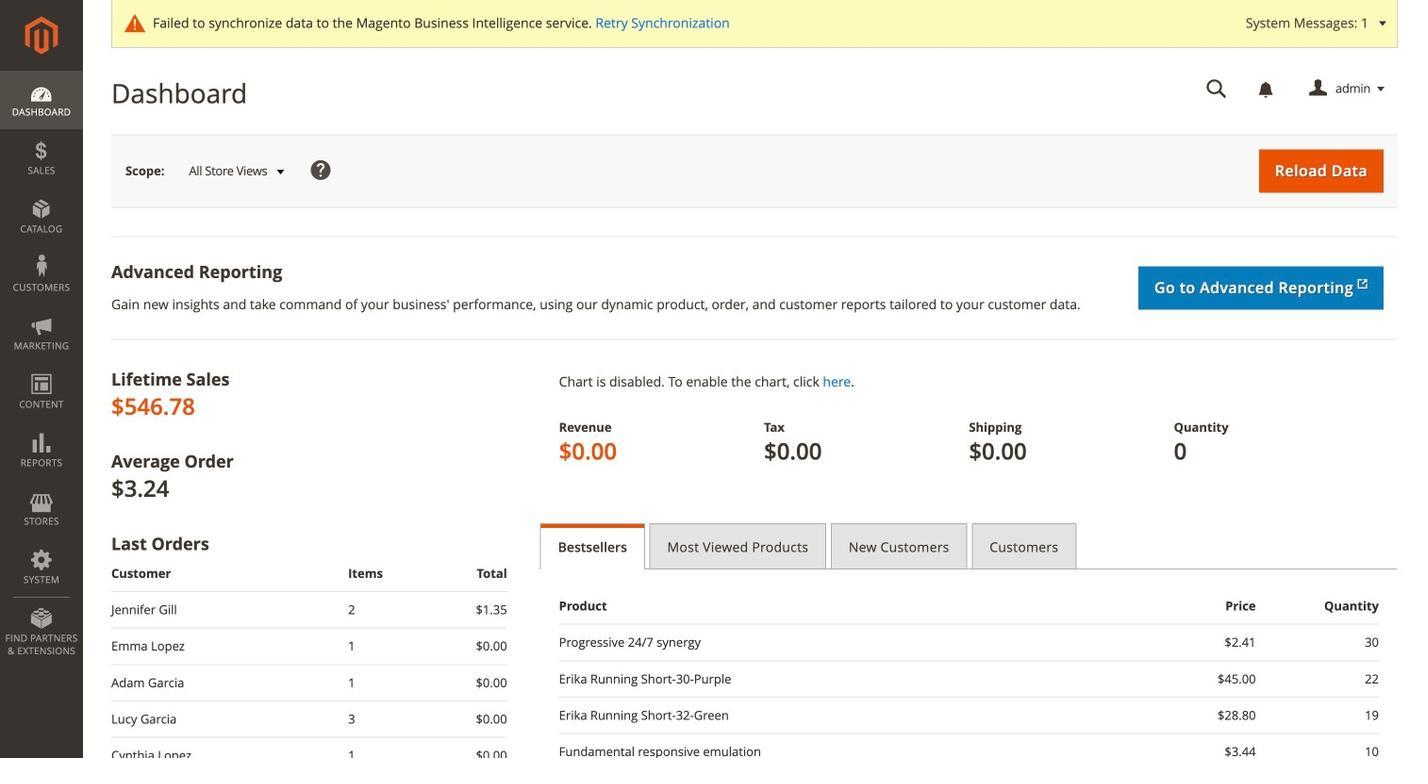 Task type: describe. For each thing, give the bounding box(es) containing it.
magento admin panel image
[[25, 16, 58, 55]]



Task type: locate. For each thing, give the bounding box(es) containing it.
None text field
[[1194, 73, 1241, 106]]

menu bar
[[0, 71, 83, 667]]

tab list
[[540, 524, 1399, 570]]



